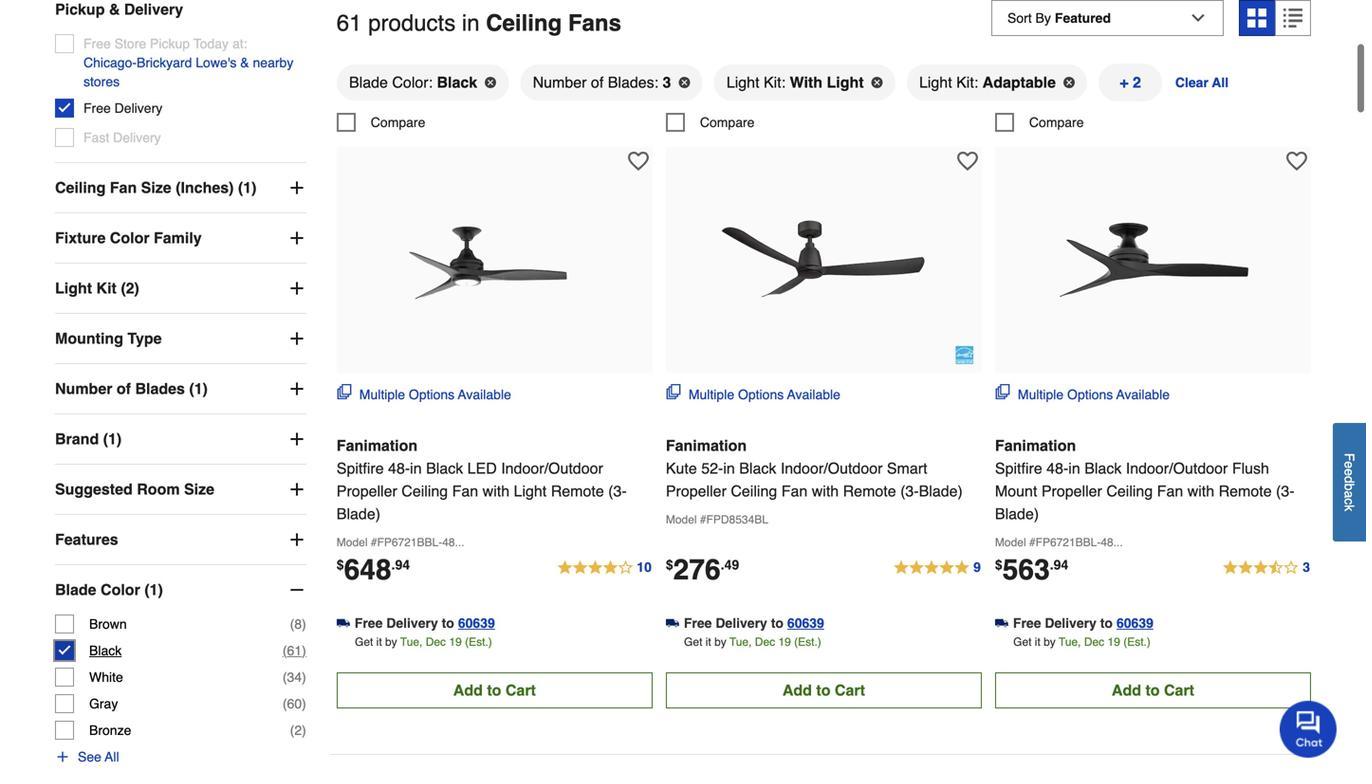 Task type: describe. For each thing, give the bounding box(es) containing it.
see all button
[[55, 748, 119, 767]]

light inside 'fanimation spitfire 48-in black led indoor/outdoor propeller ceiling fan with light remote (3- blade)'
[[514, 482, 547, 500]]

model # fpd8534bl
[[666, 513, 769, 527]]

d
[[1342, 476, 1357, 484]]

3 free delivery to 60639 from the left
[[1013, 616, 1154, 631]]

features button
[[55, 515, 306, 565]]

brand
[[55, 430, 99, 448]]

fanimation spitfire 48-in black indoor/outdoor flush mount propeller ceiling fan with remote (3- blade)
[[995, 437, 1295, 523]]

2 multiple options available link from the left
[[666, 384, 841, 404]]

mounting
[[55, 330, 123, 347]]

9
[[974, 560, 981, 575]]

bronze
[[89, 723, 131, 738]]

k
[[1342, 505, 1357, 512]]

features
[[55, 531, 118, 549]]

61 products in ceiling fans
[[337, 10, 621, 36]]

fpd8534bl
[[707, 513, 769, 527]]

60639 for third 60639 button
[[1117, 616, 1154, 631]]

blades
[[135, 380, 185, 398]]

8
[[295, 617, 302, 632]]

of for blades:
[[591, 73, 604, 91]]

delivery down actual price $563.94 element at the bottom right of page
[[1045, 616, 1097, 631]]

at:
[[232, 36, 247, 51]]

2 heart outline image from the left
[[1287, 151, 1308, 172]]

actual price $563.94 element
[[995, 554, 1069, 586]]

fanimation kute 52-in black indoor/outdoor smart propeller ceiling fan with remote (3-blade)
[[666, 437, 963, 500]]

.94 for 563
[[1050, 557, 1069, 573]]

2 (est.) from the left
[[794, 636, 822, 649]]

0 vertical spatial 3
[[663, 73, 671, 91]]

& inside chicago-brickyard lowe's & nearby stores
[[240, 55, 249, 70]]

black for fanimation spitfire 48-in black indoor/outdoor flush mount propeller ceiling fan with remote (3- blade)
[[1085, 460, 1122, 477]]

$ for 276
[[666, 557, 673, 573]]

c
[[1342, 498, 1357, 505]]

flush
[[1233, 460, 1270, 477]]

it for truck filled image
[[706, 636, 711, 649]]

f e e d b a c k button
[[1333, 423, 1367, 542]]

48... for fan
[[442, 536, 465, 549]]

mount
[[995, 482, 1038, 500]]

by for third 60639 button
[[1044, 636, 1056, 649]]

free store pickup today at:
[[84, 36, 247, 51]]

plus image for number of blades (1)
[[287, 380, 306, 399]]

blade for blade color (1)
[[55, 581, 96, 599]]

mounting type
[[55, 330, 162, 347]]

( for 61
[[283, 643, 287, 659]]

( 61 )
[[283, 643, 306, 659]]

3 19 from the left
[[1108, 636, 1121, 649]]

family
[[154, 229, 202, 247]]

light kit: with light
[[727, 73, 864, 91]]

chat invite button image
[[1280, 700, 1338, 758]]

grid view image
[[1248, 9, 1267, 28]]

4 stars image
[[556, 557, 653, 580]]

number for number of blades: 3
[[533, 73, 587, 91]]

with
[[790, 73, 823, 91]]

options for fanimation spitfire 48-in black led indoor/outdoor propeller ceiling fan with light remote (3-blade) image
[[409, 387, 455, 402]]

dec for 3rd 60639 button from right
[[426, 636, 446, 649]]

1 cart from the left
[[506, 682, 536, 699]]

compare for 1001006182 element
[[371, 115, 426, 130]]

0 horizontal spatial 61
[[287, 643, 302, 659]]

today
[[193, 36, 229, 51]]

2 get it by tue, dec 19 (est.) from the left
[[684, 636, 822, 649]]

(3- for spitfire 48-in black led indoor/outdoor propeller ceiling fan with light remote (3- blade)
[[608, 482, 627, 500]]

kit: for with
[[764, 73, 786, 91]]

list view image
[[1284, 9, 1303, 28]]

in for fanimation kute 52-in black indoor/outdoor smart propeller ceiling fan with remote (3-blade)
[[723, 460, 735, 477]]

2 multiple from the left
[[689, 387, 735, 402]]

f
[[1342, 453, 1357, 461]]

1002537620 element
[[666, 113, 755, 132]]

led
[[467, 460, 497, 477]]

.94 for 648
[[392, 557, 410, 573]]

2 options from the left
[[738, 387, 784, 402]]

kit: for adaptable
[[957, 73, 979, 91]]

free up chicago-
[[84, 36, 111, 51]]

model for spitfire 48-in black led indoor/outdoor propeller ceiling fan with light remote (3- blade)
[[337, 536, 368, 549]]

lowe's
[[196, 55, 237, 70]]

products
[[368, 10, 456, 36]]

free delivery
[[84, 101, 163, 116]]

+
[[1120, 73, 1129, 91]]

3 60639 button from the left
[[1117, 614, 1154, 633]]

2 available from the left
[[787, 387, 841, 402]]

available for fanimation spitfire 48-in black indoor/outdoor flush mount propeller ceiling fan with remote (3-blade) image
[[1117, 387, 1170, 402]]

b
[[1342, 484, 1357, 491]]

see
[[78, 750, 101, 765]]

48- for ceiling
[[388, 460, 410, 477]]

+ 2
[[1120, 73, 1141, 91]]

truck filled image for 3rd 60639 button from right
[[337, 617, 350, 630]]

plus image for features
[[287, 531, 306, 550]]

60
[[287, 697, 302, 712]]

fanimation spitfire 48-in black indoor/outdoor flush mount propeller ceiling fan with remote (3-blade) image
[[1049, 156, 1258, 365]]

blade color: black
[[349, 73, 478, 91]]

suggested room size button
[[55, 465, 306, 514]]

brown
[[89, 617, 127, 632]]

2 add to cart button from the left
[[666, 673, 982, 709]]

tue, for 3rd 60639 button from right
[[400, 636, 423, 649]]

list box containing blade color:
[[337, 63, 1311, 113]]

1 add to cart from the left
[[453, 682, 536, 699]]

ceiling inside fanimation spitfire 48-in black indoor/outdoor flush mount propeller ceiling fan with remote (3- blade)
[[1107, 482, 1153, 500]]

9 button
[[893, 557, 982, 580]]

2 e from the top
[[1342, 469, 1357, 476]]

3 button
[[1222, 557, 1311, 580]]

in for fanimation spitfire 48-in black led indoor/outdoor propeller ceiling fan with light remote (3- blade)
[[410, 460, 422, 477]]

648
[[344, 554, 392, 586]]

0 horizontal spatial &
[[109, 1, 120, 18]]

fans
[[568, 10, 621, 36]]

34
[[287, 670, 302, 685]]

number for number of blades (1)
[[55, 380, 112, 398]]

1 (est.) from the left
[[465, 636, 492, 649]]

fixture color family
[[55, 229, 202, 247]]

(inches)
[[176, 179, 234, 197]]

close circle filled image for with light
[[872, 77, 883, 88]]

pickup & delivery
[[55, 1, 183, 18]]

free for 3rd 60639 button from right
[[355, 616, 383, 631]]

spitfire for spitfire 48-in black indoor/outdoor flush mount propeller ceiling fan with remote (3- blade)
[[995, 460, 1043, 477]]

2 60639 button from the left
[[788, 614, 825, 633]]

remote for spitfire 48-in black led indoor/outdoor propeller ceiling fan with light remote (3- blade)
[[551, 482, 604, 500]]

black for fanimation spitfire 48-in black led indoor/outdoor propeller ceiling fan with light remote (3- blade)
[[426, 460, 463, 477]]

get for 3rd 60639 button from right's truck filled icon
[[355, 636, 373, 649]]

get for truck filled icon for third 60639 button
[[1014, 636, 1032, 649]]

563
[[1003, 554, 1050, 586]]

of for blades
[[117, 380, 131, 398]]

chicago-brickyard lowe's & nearby stores button
[[84, 53, 306, 91]]

tue, for third 60639 button
[[1059, 636, 1081, 649]]

delivery up the fast delivery
[[115, 101, 163, 116]]

color:
[[392, 73, 433, 91]]

fanimation kute 52-in black indoor/outdoor smart propeller ceiling fan with remote (3-blade) image
[[720, 156, 928, 365]]

number of blades (1)
[[55, 380, 208, 398]]

( 2 )
[[290, 723, 306, 738]]

nearby
[[253, 55, 294, 70]]

fast
[[84, 130, 109, 145]]

1001006182 element
[[337, 113, 426, 132]]

actual price $276.49 element
[[666, 554, 739, 586]]

multiple options available link for fanimation spitfire 48-in black indoor/outdoor flush mount propeller ceiling fan with remote (3-blade) image
[[995, 384, 1170, 404]]

store
[[115, 36, 146, 51]]

compare for 1002537620 "element"
[[700, 115, 755, 130]]

.49
[[721, 557, 739, 573]]

( 60 )
[[283, 697, 306, 712]]

multiple for fanimation spitfire 48-in black indoor/outdoor flush mount propeller ceiling fan with remote (3-blade) image
[[1018, 387, 1064, 402]]

fanimation for fanimation spitfire 48-in black indoor/outdoor flush mount propeller ceiling fan with remote (3- blade)
[[995, 437, 1076, 454]]

propeller for kute
[[666, 482, 727, 500]]

kute
[[666, 460, 697, 477]]

clear all
[[1176, 75, 1229, 90]]

60639 for 2nd 60639 button from left
[[788, 616, 825, 631]]

chicago-
[[84, 55, 137, 70]]

gray
[[89, 697, 118, 712]]

by for 2nd 60639 button from left
[[715, 636, 727, 649]]

2 cart from the left
[[835, 682, 865, 699]]

compare for 5000285007 "element"
[[1030, 115, 1084, 130]]

suggested room size
[[55, 481, 214, 498]]

3.5 stars image
[[1222, 557, 1311, 580]]

fp6721bbl- for propeller
[[1036, 536, 1101, 549]]

10
[[637, 560, 652, 575]]

fanimation for fanimation kute 52-in black indoor/outdoor smart propeller ceiling fan with remote (3-blade)
[[666, 437, 747, 454]]

276
[[673, 554, 721, 586]]

plus image inside see all button
[[55, 750, 70, 765]]

( 8 )
[[290, 617, 306, 632]]

mounting type button
[[55, 314, 306, 364]]

number of blades: 3
[[533, 73, 671, 91]]

close circle filled image for 3
[[679, 77, 690, 88]]

fanimation spitfire 48-in black led indoor/outdoor propeller ceiling fan with light remote (3- blade)
[[337, 437, 627, 523]]

remote for spitfire 48-in black indoor/outdoor flush mount propeller ceiling fan with remote (3- blade)
[[1219, 482, 1272, 500]]

multiple for fanimation spitfire 48-in black led indoor/outdoor propeller ceiling fan with light remote (3-blade) image
[[359, 387, 405, 402]]

type
[[128, 330, 162, 347]]

$ 563 .94
[[995, 554, 1069, 586]]

light for light kit: with light
[[727, 73, 760, 91]]

1 add from the left
[[453, 682, 483, 699]]

1 heart outline image from the left
[[628, 151, 649, 172]]

kit
[[96, 280, 117, 297]]

brand (1)
[[55, 430, 122, 448]]

) for ( 8 )
[[302, 617, 306, 632]]

2 add from the left
[[783, 682, 812, 699]]

3 cart from the left
[[1164, 682, 1195, 699]]

room
[[137, 481, 180, 498]]

0 vertical spatial pickup
[[55, 1, 105, 18]]

color for blade
[[101, 581, 140, 599]]

free down stores
[[84, 101, 111, 116]]

fp6721bbl- for ceiling
[[377, 536, 442, 549]]

fast delivery
[[84, 130, 161, 145]]

) for ( 61 )
[[302, 643, 306, 659]]

60639 for 3rd 60639 button from right
[[458, 616, 495, 631]]

1 add to cart button from the left
[[337, 673, 653, 709]]

fixture color family button
[[55, 214, 306, 263]]

2 add to cart from the left
[[783, 682, 865, 699]]

1 free delivery to 60639 from the left
[[355, 616, 495, 631]]

ceiling fan size (inches) (1)
[[55, 179, 257, 197]]

( for 2
[[290, 723, 295, 738]]

( for 8
[[290, 617, 295, 632]]

(1) right blades
[[189, 380, 208, 398]]

$ 276 .49
[[666, 554, 739, 586]]

+ 2 button
[[1099, 63, 1162, 101]]

smart
[[887, 460, 928, 477]]

3 inside 3.5 stars image
[[1303, 560, 1311, 575]]

f e e d b a c k
[[1342, 453, 1357, 512]]

( 34 )
[[283, 670, 306, 685]]

by for 3rd 60639 button from right
[[385, 636, 397, 649]]

$ for 563
[[995, 557, 1003, 573]]



Task type: locate. For each thing, give the bounding box(es) containing it.
model up '563'
[[995, 536, 1026, 549]]

size inside button
[[184, 481, 214, 498]]

tue, down actual price $563.94 element at the bottom right of page
[[1059, 636, 1081, 649]]

black inside fanimation spitfire 48-in black indoor/outdoor flush mount propeller ceiling fan with remote (3- blade)
[[1085, 460, 1122, 477]]

delivery down free delivery
[[113, 130, 161, 145]]

2 remote from the left
[[843, 482, 896, 500]]

blade) inside 'fanimation spitfire 48-in black led indoor/outdoor propeller ceiling fan with light remote (3- blade)'
[[337, 505, 381, 523]]

5 stars image
[[893, 557, 982, 580]]

2 horizontal spatial options
[[1068, 387, 1113, 402]]

1 horizontal spatial 3
[[1303, 560, 1311, 575]]

plus image for fixture color family
[[287, 229, 306, 248]]

energy star qualified image
[[956, 346, 975, 365]]

get for truck filled image
[[684, 636, 703, 649]]

fp6721bbl-
[[377, 536, 442, 549], [1036, 536, 1101, 549]]

0 vertical spatial number
[[533, 73, 587, 91]]

# for kute 52-in black indoor/outdoor smart propeller ceiling fan with remote (3-blade)
[[700, 513, 707, 527]]

2 fp6721bbl- from the left
[[1036, 536, 1101, 549]]

fp6721bbl- up $ 563 .94
[[1036, 536, 1101, 549]]

truck filled image
[[337, 617, 350, 630], [995, 617, 1009, 630]]

blade) for spitfire 48-in black indoor/outdoor flush mount propeller ceiling fan with remote (3- blade)
[[995, 505, 1039, 523]]

all right see
[[105, 750, 119, 765]]

( up 34
[[283, 643, 287, 659]]

1 get from the left
[[355, 636, 373, 649]]

free
[[84, 36, 111, 51], [84, 101, 111, 116], [355, 616, 383, 631], [684, 616, 712, 631], [1013, 616, 1041, 631]]

0 vertical spatial &
[[109, 1, 120, 18]]

) down "8"
[[302, 643, 306, 659]]

in inside fanimation kute 52-in black indoor/outdoor smart propeller ceiling fan with remote (3-blade)
[[723, 460, 735, 477]]

black inside 'fanimation spitfire 48-in black led indoor/outdoor propeller ceiling fan with light remote (3- blade)'
[[426, 460, 463, 477]]

blade) up 648
[[337, 505, 381, 523]]

2 horizontal spatial propeller
[[1042, 482, 1103, 500]]

1 horizontal spatial .94
[[1050, 557, 1069, 573]]

61
[[337, 10, 362, 36], [287, 643, 302, 659]]

1 by from the left
[[385, 636, 397, 649]]

) for ( 60 )
[[302, 697, 306, 712]]

1 horizontal spatial it
[[706, 636, 711, 649]]

( down ( 61 ) at the left bottom of the page
[[283, 670, 287, 685]]

blade) inside fanimation kute 52-in black indoor/outdoor smart propeller ceiling fan with remote (3-blade)
[[919, 482, 963, 500]]

in inside 'fanimation spitfire 48-in black led indoor/outdoor propeller ceiling fan with light remote (3- blade)'
[[410, 460, 422, 477]]

indoor/outdoor left smart
[[781, 460, 883, 477]]

60639
[[458, 616, 495, 631], [788, 616, 825, 631], [1117, 616, 1154, 631]]

2 horizontal spatial 60639
[[1117, 616, 1154, 631]]

delivery
[[124, 1, 183, 18], [115, 101, 163, 116], [113, 130, 161, 145], [386, 616, 438, 631], [716, 616, 768, 631], [1045, 616, 1097, 631]]

2 compare from the left
[[700, 115, 755, 130]]

1 propeller from the left
[[337, 482, 397, 500]]

all
[[1212, 75, 1229, 90], [105, 750, 119, 765]]

& up store
[[109, 1, 120, 18]]

2 horizontal spatial (est.)
[[1124, 636, 1151, 649]]

plus image for brand
[[287, 430, 306, 449]]

) for ( 2 )
[[302, 723, 306, 738]]

fanimation for fanimation spitfire 48-in black led indoor/outdoor propeller ceiling fan with light remote (3- blade)
[[337, 437, 418, 454]]

2 for ( 2 )
[[295, 723, 302, 738]]

close circle filled image for black
[[485, 77, 496, 88]]

0 horizontal spatial .94
[[392, 557, 410, 573]]

2 down ( 60 )
[[295, 723, 302, 738]]

3 indoor/outdoor from the left
[[1126, 460, 1228, 477]]

(3- for spitfire 48-in black indoor/outdoor flush mount propeller ceiling fan with remote (3- blade)
[[1276, 482, 1295, 500]]

fan inside fanimation spitfire 48-in black indoor/outdoor flush mount propeller ceiling fan with remote (3- blade)
[[1157, 482, 1184, 500]]

1 horizontal spatial model # fp6721bbl-48...
[[995, 536, 1123, 549]]

indoor/outdoor right led
[[501, 460, 603, 477]]

0 vertical spatial size
[[141, 179, 171, 197]]

1 60639 button from the left
[[458, 614, 495, 633]]

size for fan
[[141, 179, 171, 197]]

2 spitfire from the left
[[995, 460, 1043, 477]]

$ inside the $ 276 .49
[[666, 557, 673, 573]]

available for fanimation spitfire 48-in black led indoor/outdoor propeller ceiling fan with light remote (3-blade) image
[[458, 387, 511, 402]]

in inside fanimation spitfire 48-in black indoor/outdoor flush mount propeller ceiling fan with remote (3- blade)
[[1069, 460, 1081, 477]]

to
[[442, 616, 454, 631], [771, 616, 784, 631], [1101, 616, 1113, 631], [487, 682, 501, 699], [816, 682, 831, 699], [1146, 682, 1160, 699]]

plus image inside fixture color family "button"
[[287, 229, 306, 248]]

3 tue, from the left
[[1059, 636, 1081, 649]]

4 ) from the top
[[302, 697, 306, 712]]

48- inside fanimation spitfire 48-in black indoor/outdoor flush mount propeller ceiling fan with remote (3- blade)
[[1047, 460, 1069, 477]]

3 plus image from the top
[[287, 480, 306, 499]]

it down actual price $648.94 'element'
[[376, 636, 382, 649]]

1 horizontal spatial fp6721bbl-
[[1036, 536, 1101, 549]]

1 multiple from the left
[[359, 387, 405, 402]]

model # fp6721bbl-48... up $ 563 .94
[[995, 536, 1123, 549]]

)
[[302, 617, 306, 632], [302, 643, 306, 659], [302, 670, 306, 685], [302, 697, 306, 712], [302, 723, 306, 738]]

1 horizontal spatial multiple options available link
[[666, 384, 841, 404]]

plus image
[[287, 279, 306, 298], [287, 380, 306, 399], [287, 480, 306, 499]]

2 model # fp6721bbl-48... from the left
[[995, 536, 1123, 549]]

compare inside 1002537620 "element"
[[700, 115, 755, 130]]

0 vertical spatial blade
[[349, 73, 388, 91]]

0 horizontal spatial size
[[141, 179, 171, 197]]

delivery up the free store pickup today at:
[[124, 1, 183, 18]]

( down 34
[[283, 697, 287, 712]]

1 it from the left
[[376, 636, 382, 649]]

in for fanimation spitfire 48-in black indoor/outdoor flush mount propeller ceiling fan with remote (3- blade)
[[1069, 460, 1081, 477]]

kit: left 'adaptable'
[[957, 73, 979, 91]]

1 horizontal spatial fanimation
[[666, 437, 747, 454]]

0 horizontal spatial #
[[371, 536, 377, 549]]

actual price $648.94 element
[[337, 554, 410, 586]]

delivery down .49
[[716, 616, 768, 631]]

1 60639 from the left
[[458, 616, 495, 631]]

1 e from the top
[[1342, 461, 1357, 469]]

e up d
[[1342, 461, 1357, 469]]

fan inside 'fanimation spitfire 48-in black led indoor/outdoor propeller ceiling fan with light remote (3- blade)'
[[452, 482, 478, 500]]

1 horizontal spatial close circle filled image
[[872, 77, 883, 88]]

$ inside $ 648 .94
[[337, 557, 344, 573]]

fanimation spitfire 48-in black led indoor/outdoor propeller ceiling fan with light remote (3-blade) image
[[390, 156, 599, 365]]

suggested
[[55, 481, 133, 498]]

3 60639 from the left
[[1117, 616, 1154, 631]]

(1) right (inches)
[[238, 179, 257, 197]]

blade
[[349, 73, 388, 91], [55, 581, 96, 599]]

size for room
[[184, 481, 214, 498]]

0 horizontal spatial add to cart button
[[337, 673, 653, 709]]

spitfire inside fanimation spitfire 48-in black indoor/outdoor flush mount propeller ceiling fan with remote (3- blade)
[[995, 460, 1043, 477]]

2 horizontal spatial blade)
[[995, 505, 1039, 523]]

propeller inside fanimation spitfire 48-in black indoor/outdoor flush mount propeller ceiling fan with remote (3- blade)
[[1042, 482, 1103, 500]]

(3-
[[608, 482, 627, 500], [901, 482, 919, 500], [1276, 482, 1295, 500]]

0 horizontal spatial close circle filled image
[[679, 77, 690, 88]]

1 remote from the left
[[551, 482, 604, 500]]

propeller inside 'fanimation spitfire 48-in black led indoor/outdoor propeller ceiling fan with light remote (3- blade)'
[[337, 482, 397, 500]]

free delivery to 60639 down actual price $563.94 element at the bottom right of page
[[1013, 616, 1154, 631]]

with for remote
[[812, 482, 839, 500]]

1 48... from the left
[[442, 536, 465, 549]]

white
[[89, 670, 123, 685]]

1 horizontal spatial 61
[[337, 10, 362, 36]]

blades:
[[608, 73, 659, 91]]

2 truck filled image from the left
[[995, 617, 1009, 630]]

2 close circle filled image from the left
[[1064, 77, 1075, 88]]

0 horizontal spatial dec
[[426, 636, 446, 649]]

2 tue, from the left
[[730, 636, 752, 649]]

tue, down actual price $648.94 'element'
[[400, 636, 423, 649]]

0 horizontal spatial multiple
[[359, 387, 405, 402]]

2 vertical spatial plus image
[[287, 480, 306, 499]]

1 multiple options available link from the left
[[337, 384, 511, 404]]

1 vertical spatial number
[[55, 380, 112, 398]]

number up brand (1)
[[55, 380, 112, 398]]

) down ( 60 )
[[302, 723, 306, 738]]

3 add to cart button from the left
[[995, 673, 1311, 709]]

1 indoor/outdoor from the left
[[501, 460, 603, 477]]

2 horizontal spatial add to cart
[[1112, 682, 1195, 699]]

light kit: adaptable
[[920, 73, 1056, 91]]

2 .94 from the left
[[1050, 557, 1069, 573]]

1 vertical spatial of
[[117, 380, 131, 398]]

2 horizontal spatial get
[[1014, 636, 1032, 649]]

by down actual price $276.49 element
[[715, 636, 727, 649]]

1 close circle filled image from the left
[[485, 77, 496, 88]]

get it by tue, dec 19 (est.)
[[355, 636, 492, 649], [684, 636, 822, 649], [1014, 636, 1151, 649]]

number down 'fans'
[[533, 73, 587, 91]]

adaptable
[[983, 73, 1056, 91]]

2 horizontal spatial 19
[[1108, 636, 1121, 649]]

1 horizontal spatial get
[[684, 636, 703, 649]]

3 add from the left
[[1112, 682, 1142, 699]]

truck filled image
[[666, 617, 679, 630]]

61 up 34
[[287, 643, 302, 659]]

truck filled image for third 60639 button
[[995, 617, 1009, 630]]

all right clear
[[1212, 75, 1229, 90]]

3 get from the left
[[1014, 636, 1032, 649]]

get it by tue, dec 19 (est.) down actual price $648.94 'element'
[[355, 636, 492, 649]]

48... down fanimation spitfire 48-in black indoor/outdoor flush mount propeller ceiling fan with remote (3- blade)
[[1101, 536, 1123, 549]]

1 vertical spatial 61
[[287, 643, 302, 659]]

get down '563'
[[1014, 636, 1032, 649]]

blade up the brown
[[55, 581, 96, 599]]

clear
[[1176, 75, 1209, 90]]

1 horizontal spatial by
[[715, 636, 727, 649]]

1 vertical spatial &
[[240, 55, 249, 70]]

1 get it by tue, dec 19 (est.) from the left
[[355, 636, 492, 649]]

propeller down kute
[[666, 482, 727, 500]]

model # fp6721bbl-48... for ceiling
[[337, 536, 465, 549]]

1 truck filled image from the left
[[337, 617, 350, 630]]

all for clear all
[[1212, 75, 1229, 90]]

0 vertical spatial plus image
[[287, 279, 306, 298]]

ceiling inside 'fanimation spitfire 48-in black led indoor/outdoor propeller ceiling fan with light remote (3- blade)'
[[402, 482, 448, 500]]

close circle filled image right with
[[872, 77, 883, 88]]

3 get it by tue, dec 19 (est.) from the left
[[1014, 636, 1151, 649]]

2 fanimation from the left
[[666, 437, 747, 454]]

fixture
[[55, 229, 106, 247]]

compare down light kit: with light
[[700, 115, 755, 130]]

10 button
[[556, 557, 653, 580]]

0 horizontal spatial (3-
[[608, 482, 627, 500]]

5000285007 element
[[995, 113, 1084, 132]]

kit: left with
[[764, 73, 786, 91]]

with inside fanimation kute 52-in black indoor/outdoor smart propeller ceiling fan with remote (3-blade)
[[812, 482, 839, 500]]

multiple options available
[[359, 387, 511, 402], [689, 387, 841, 402], [1018, 387, 1170, 402]]

1 horizontal spatial blade
[[349, 73, 388, 91]]

blade up 1001006182 element
[[349, 73, 388, 91]]

1 horizontal spatial all
[[1212, 75, 1229, 90]]

1 compare from the left
[[371, 115, 426, 130]]

1 multiple options available from the left
[[359, 387, 511, 402]]

3 fanimation from the left
[[995, 437, 1076, 454]]

remote up the 10 button
[[551, 482, 604, 500]]

multiple options available for fanimation spitfire 48-in black led indoor/outdoor propeller ceiling fan with light remote (3-blade) image
[[359, 387, 511, 402]]

3 available from the left
[[1117, 387, 1170, 402]]

close circle filled image for adaptable
[[1064, 77, 1075, 88]]

2 horizontal spatial by
[[1044, 636, 1056, 649]]

0 horizontal spatial cart
[[506, 682, 536, 699]]

blade) for spitfire 48-in black led indoor/outdoor propeller ceiling fan with light remote (3- blade)
[[337, 505, 381, 523]]

black inside fanimation kute 52-in black indoor/outdoor smart propeller ceiling fan with remote (3-blade)
[[739, 460, 777, 477]]

2 indoor/outdoor from the left
[[781, 460, 883, 477]]

fp6721bbl- up actual price $648.94 'element'
[[377, 536, 442, 549]]

fanimation
[[337, 437, 418, 454], [666, 437, 747, 454], [995, 437, 1076, 454]]

close circle filled image
[[679, 77, 690, 88], [1064, 77, 1075, 88]]

1 horizontal spatial indoor/outdoor
[[781, 460, 883, 477]]

) up ( 2 ) on the left
[[302, 697, 306, 712]]

of left blades
[[117, 380, 131, 398]]

brickyard
[[137, 55, 192, 70]]

blade)
[[919, 482, 963, 500], [337, 505, 381, 523], [995, 505, 1039, 523]]

all inside clear all button
[[1212, 75, 1229, 90]]

indoor/outdoor inside 'fanimation spitfire 48-in black led indoor/outdoor propeller ceiling fan with light remote (3- blade)'
[[501, 460, 603, 477]]

1 .94 from the left
[[392, 557, 410, 573]]

free delivery to 60639 down .49
[[684, 616, 825, 631]]

light for light kit: adaptable
[[920, 73, 952, 91]]

clear all button
[[1174, 63, 1231, 101]]

plus image
[[287, 178, 306, 197], [287, 229, 306, 248], [287, 329, 306, 348], [287, 430, 306, 449], [287, 531, 306, 550], [55, 750, 70, 765]]

in
[[462, 10, 480, 36], [410, 460, 422, 477], [723, 460, 735, 477], [1069, 460, 1081, 477]]

1 fanimation from the left
[[337, 437, 418, 454]]

fanimationkute 52-in black indoor/outdoor smart propeller ceiling fan with remote (3-blade) element
[[666, 147, 982, 373]]

by down actual price $563.94 element at the bottom right of page
[[1044, 636, 1056, 649]]

1 horizontal spatial multiple
[[689, 387, 735, 402]]

48- inside 'fanimation spitfire 48-in black led indoor/outdoor propeller ceiling fan with light remote (3- blade)'
[[388, 460, 410, 477]]

48... for ceiling
[[1101, 536, 1123, 549]]

add to cart
[[453, 682, 536, 699], [783, 682, 865, 699], [1112, 682, 1195, 699]]

see all
[[78, 750, 119, 765]]

1 tue, from the left
[[400, 636, 423, 649]]

pickup up brickyard
[[150, 36, 190, 51]]

) up ( 61 ) at the left bottom of the page
[[302, 617, 306, 632]]

get right ( 61 ) at the left bottom of the page
[[355, 636, 373, 649]]

(3- left a
[[1276, 482, 1295, 500]]

0 horizontal spatial compare
[[371, 115, 426, 130]]

# up actual price $276.49 element
[[700, 513, 707, 527]]

0 horizontal spatial indoor/outdoor
[[501, 460, 603, 477]]

2 horizontal spatial multiple options available link
[[995, 384, 1170, 404]]

compare inside 5000285007 "element"
[[1030, 115, 1084, 130]]

1 horizontal spatial $
[[666, 557, 673, 573]]

.94 inside $ 648 .94
[[392, 557, 410, 573]]

3 (3- from the left
[[1276, 482, 1295, 500]]

0 horizontal spatial 48-
[[388, 460, 410, 477]]

# for spitfire 48-in black indoor/outdoor flush mount propeller ceiling fan with remote (3- blade)
[[1030, 536, 1036, 549]]

available up fanimation spitfire 48-in black indoor/outdoor flush mount propeller ceiling fan with remote (3- blade)
[[1117, 387, 1170, 402]]

black for fanimation kute 52-in black indoor/outdoor smart propeller ceiling fan with remote (3-blade)
[[739, 460, 777, 477]]

(3- inside 'fanimation spitfire 48-in black led indoor/outdoor propeller ceiling fan with light remote (3- blade)'
[[608, 482, 627, 500]]

2 horizontal spatial tue,
[[1059, 636, 1081, 649]]

1 fp6721bbl- from the left
[[377, 536, 442, 549]]

3 add to cart from the left
[[1112, 682, 1195, 699]]

options
[[409, 387, 455, 402], [738, 387, 784, 402], [1068, 387, 1113, 402]]

1 horizontal spatial heart outline image
[[1287, 151, 1308, 172]]

dec for third 60639 button
[[1085, 636, 1105, 649]]

1 horizontal spatial kit:
[[957, 73, 979, 91]]

available up led
[[458, 387, 511, 402]]

with inside fanimation spitfire 48-in black indoor/outdoor flush mount propeller ceiling fan with remote (3- blade)
[[1188, 482, 1215, 500]]

0 horizontal spatial tue,
[[400, 636, 423, 649]]

with inside 'fanimation spitfire 48-in black led indoor/outdoor propeller ceiling fan with light remote (3- blade)'
[[483, 482, 510, 500]]

black
[[437, 73, 478, 91], [426, 460, 463, 477], [739, 460, 777, 477], [1085, 460, 1122, 477], [89, 643, 122, 659]]

2 horizontal spatial model
[[995, 536, 1026, 549]]

1 spitfire from the left
[[337, 460, 384, 477]]

1 available from the left
[[458, 387, 511, 402]]

it down actual price $276.49 element
[[706, 636, 711, 649]]

get it by tue, dec 19 (est.) down actual price $563.94 element at the bottom right of page
[[1014, 636, 1151, 649]]

1 close circle filled image from the left
[[679, 77, 690, 88]]

2 horizontal spatial multiple options available
[[1018, 387, 1170, 402]]

0 horizontal spatial model
[[337, 536, 368, 549]]

2 horizontal spatial multiple
[[1018, 387, 1064, 402]]

2 right +
[[1133, 73, 1141, 91]]

( up ( 61 ) at the left bottom of the page
[[290, 617, 295, 632]]

blade color (1)
[[55, 581, 163, 599]]

52-
[[701, 460, 723, 477]]

(2)
[[121, 280, 139, 297]]

2 horizontal spatial free delivery to 60639
[[1013, 616, 1154, 631]]

fan
[[110, 179, 137, 197], [452, 482, 478, 500], [782, 482, 808, 500], [1157, 482, 1184, 500]]

# up actual price $648.94 'element'
[[371, 536, 377, 549]]

2 free delivery to 60639 from the left
[[684, 616, 825, 631]]

1 horizontal spatial pickup
[[150, 36, 190, 51]]

48...
[[442, 536, 465, 549], [1101, 536, 1123, 549]]

(
[[290, 617, 295, 632], [283, 643, 287, 659], [283, 670, 287, 685], [283, 697, 287, 712], [290, 723, 295, 738]]

0 horizontal spatial fp6721bbl-
[[377, 536, 442, 549]]

2 multiple options available from the left
[[689, 387, 841, 402]]

delivery down actual price $648.94 'element'
[[386, 616, 438, 631]]

compare down color: on the top left of the page
[[371, 115, 426, 130]]

blade) inside fanimation spitfire 48-in black indoor/outdoor flush mount propeller ceiling fan with remote (3- blade)
[[995, 505, 1039, 523]]

2 48- from the left
[[1047, 460, 1069, 477]]

1 horizontal spatial 48...
[[1101, 536, 1123, 549]]

(3- up the 10 button
[[608, 482, 627, 500]]

heart outline image
[[957, 151, 978, 172]]

get down the 276
[[684, 636, 703, 649]]

truck filled image right ( 8 )
[[337, 617, 350, 630]]

0 horizontal spatial 60639 button
[[458, 614, 495, 633]]

propeller
[[337, 482, 397, 500], [666, 482, 727, 500], [1042, 482, 1103, 500]]

remote down flush
[[1219, 482, 1272, 500]]

propeller up 648
[[337, 482, 397, 500]]

0 horizontal spatial of
[[117, 380, 131, 398]]

2 propeller from the left
[[666, 482, 727, 500]]

3 it from the left
[[1035, 636, 1041, 649]]

0 horizontal spatial $
[[337, 557, 344, 573]]

tue, down .49
[[730, 636, 752, 649]]

0 horizontal spatial multiple options available link
[[337, 384, 511, 404]]

# up $ 563 .94
[[1030, 536, 1036, 549]]

free for third 60639 button
[[1013, 616, 1041, 631]]

1 vertical spatial color
[[101, 581, 140, 599]]

propeller right mount
[[1042, 482, 1103, 500]]

$
[[337, 557, 344, 573], [666, 557, 673, 573], [995, 557, 1003, 573]]

model
[[666, 513, 697, 527], [337, 536, 368, 549], [995, 536, 1026, 549]]

heart outline image
[[628, 151, 649, 172], [1287, 151, 1308, 172]]

propeller inside fanimation kute 52-in black indoor/outdoor smart propeller ceiling fan with remote (3-blade)
[[666, 482, 727, 500]]

3 by from the left
[[1044, 636, 1056, 649]]

blade) down smart
[[919, 482, 963, 500]]

spitfire for spitfire 48-in black led indoor/outdoor propeller ceiling fan with light remote (3- blade)
[[337, 460, 384, 477]]

free delivery to 60639 down actual price $648.94 'element'
[[355, 616, 495, 631]]

plus image for mounting type
[[287, 329, 306, 348]]

(1) right brand
[[103, 430, 122, 448]]

60639 button
[[458, 614, 495, 633], [788, 614, 825, 633], [1117, 614, 1154, 633]]

2 inside button
[[1133, 73, 1141, 91]]

2 horizontal spatial $
[[995, 557, 1003, 573]]

2 kit: from the left
[[957, 73, 979, 91]]

remote inside fanimation kute 52-in black indoor/outdoor smart propeller ceiling fan with remote (3-blade)
[[843, 482, 896, 500]]

it for 3rd 60639 button from right's truck filled icon
[[376, 636, 382, 649]]

1 horizontal spatial available
[[787, 387, 841, 402]]

get it by tue, dec 19 (est.) down .49
[[684, 636, 822, 649]]

1 model # fp6721bbl-48... from the left
[[337, 536, 465, 549]]

indoor/outdoor inside fanimation spitfire 48-in black indoor/outdoor flush mount propeller ceiling fan with remote (3- blade)
[[1126, 460, 1228, 477]]

0 horizontal spatial kit:
[[764, 73, 786, 91]]

$ 648 .94
[[337, 554, 410, 586]]

0 horizontal spatial number
[[55, 380, 112, 398]]

1 vertical spatial all
[[105, 750, 119, 765]]

model # fp6721bbl-48... up actual price $648.94 'element'
[[337, 536, 465, 549]]

2 dec from the left
[[755, 636, 775, 649]]

multiple options available link for fanimation spitfire 48-in black led indoor/outdoor propeller ceiling fan with light remote (3-blade) image
[[337, 384, 511, 404]]

it down actual price $563.94 element at the bottom right of page
[[1035, 636, 1041, 649]]

3
[[663, 73, 671, 91], [1303, 560, 1311, 575]]

tue, for 2nd 60639 button from left
[[730, 636, 752, 649]]

#
[[700, 513, 707, 527], [371, 536, 377, 549], [1030, 536, 1036, 549]]

stores
[[84, 74, 120, 89]]

cart
[[506, 682, 536, 699], [835, 682, 865, 699], [1164, 682, 1195, 699]]

2 with from the left
[[812, 482, 839, 500]]

all inside see all button
[[105, 750, 119, 765]]

3 ) from the top
[[302, 670, 306, 685]]

close circle filled image up 5000285007 "element"
[[1064, 77, 1075, 88]]

1 kit: from the left
[[764, 73, 786, 91]]

remote down smart
[[843, 482, 896, 500]]

free for 2nd 60639 button from left
[[684, 616, 712, 631]]

& down "at:"
[[240, 55, 249, 70]]

(3- inside fanimation kute 52-in black indoor/outdoor smart propeller ceiling fan with remote (3-blade)
[[901, 482, 919, 500]]

free delivery to 60639
[[355, 616, 495, 631], [684, 616, 825, 631], [1013, 616, 1154, 631]]

3 $ from the left
[[995, 557, 1003, 573]]

1 vertical spatial 3
[[1303, 560, 1311, 575]]

pickup up chicago-
[[55, 1, 105, 18]]

fanimation inside 'fanimation spitfire 48-in black led indoor/outdoor propeller ceiling fan with light remote (3- blade)'
[[337, 437, 418, 454]]

1 19 from the left
[[449, 636, 462, 649]]

1 vertical spatial pickup
[[150, 36, 190, 51]]

1 horizontal spatial add to cart button
[[666, 673, 982, 709]]

1 horizontal spatial #
[[700, 513, 707, 527]]

truck filled image down '563'
[[995, 617, 1009, 630]]

(est.)
[[465, 636, 492, 649], [794, 636, 822, 649], [1124, 636, 1151, 649]]

free down '563'
[[1013, 616, 1041, 631]]

model for kute 52-in black indoor/outdoor smart propeller ceiling fan with remote (3-blade)
[[666, 513, 697, 527]]

compare down 'adaptable'
[[1030, 115, 1084, 130]]

3 multiple options available from the left
[[1018, 387, 1170, 402]]

2 19 from the left
[[779, 636, 791, 649]]

compare
[[371, 115, 426, 130], [700, 115, 755, 130], [1030, 115, 1084, 130]]

2 by from the left
[[715, 636, 727, 649]]

1 horizontal spatial spitfire
[[995, 460, 1043, 477]]

0 horizontal spatial with
[[483, 482, 510, 500]]

close circle filled image down 61 products in ceiling fans
[[485, 77, 496, 88]]

48- for propeller
[[1047, 460, 1069, 477]]

48... down 'fanimation spitfire 48-in black led indoor/outdoor propeller ceiling fan with light remote (3- blade)'
[[442, 536, 465, 549]]

3 remote from the left
[[1219, 482, 1272, 500]]

blade for blade color: black
[[349, 73, 388, 91]]

3 compare from the left
[[1030, 115, 1084, 130]]

a
[[1342, 491, 1357, 498]]

plus image inside features button
[[287, 531, 306, 550]]

multiple options available for fanimation spitfire 48-in black indoor/outdoor flush mount propeller ceiling fan with remote (3-blade) image
[[1018, 387, 1170, 402]]

1 horizontal spatial truck filled image
[[995, 617, 1009, 630]]

0 horizontal spatial remote
[[551, 482, 604, 500]]

$ for 648
[[337, 557, 344, 573]]

0 horizontal spatial pickup
[[55, 1, 105, 18]]

1 horizontal spatial (est.)
[[794, 636, 822, 649]]

color
[[110, 229, 150, 247], [101, 581, 140, 599]]

0 horizontal spatial 19
[[449, 636, 462, 649]]

1 horizontal spatial close circle filled image
[[1064, 77, 1075, 88]]

model down kute
[[666, 513, 697, 527]]

available up fanimation kute 52-in black indoor/outdoor smart propeller ceiling fan with remote (3-blade) at the bottom
[[787, 387, 841, 402]]

3 multiple options available link from the left
[[995, 384, 1170, 404]]

0 horizontal spatial it
[[376, 636, 382, 649]]

1 horizontal spatial add
[[783, 682, 812, 699]]

1 dec from the left
[[426, 636, 446, 649]]

light for light kit (2)
[[55, 280, 92, 297]]

spitfire inside 'fanimation spitfire 48-in black led indoor/outdoor propeller ceiling fan with light remote (3- blade)'
[[337, 460, 384, 477]]

0 horizontal spatial blade
[[55, 581, 96, 599]]

model # fp6721bbl-48... for propeller
[[995, 536, 1123, 549]]

by
[[385, 636, 397, 649], [715, 636, 727, 649], [1044, 636, 1056, 649]]

1 horizontal spatial get it by tue, dec 19 (est.)
[[684, 636, 822, 649]]

remote inside fanimation spitfire 48-in black indoor/outdoor flush mount propeller ceiling fan with remote (3- blade)
[[1219, 482, 1272, 500]]

plus image for ceiling fan size (inches)
[[287, 178, 306, 197]]

2 horizontal spatial get it by tue, dec 19 (est.)
[[1014, 636, 1151, 649]]

) for ( 34 )
[[302, 670, 306, 685]]

) down ( 61 ) at the left bottom of the page
[[302, 670, 306, 685]]

dec
[[426, 636, 446, 649], [755, 636, 775, 649], [1085, 636, 1105, 649]]

1 with from the left
[[483, 482, 510, 500]]

0 horizontal spatial 48...
[[442, 536, 465, 549]]

color left family
[[110, 229, 150, 247]]

3 dec from the left
[[1085, 636, 1105, 649]]

multiple options available link
[[337, 384, 511, 404], [666, 384, 841, 404], [995, 384, 1170, 404]]

remote
[[551, 482, 604, 500], [843, 482, 896, 500], [1219, 482, 1272, 500]]

( down ( 60 )
[[290, 723, 295, 738]]

of left blades:
[[591, 73, 604, 91]]

color up the brown
[[101, 581, 140, 599]]

free right truck filled image
[[684, 616, 712, 631]]

plus image for light kit (2)
[[287, 279, 306, 298]]

chicago-brickyard lowe's & nearby stores
[[84, 55, 294, 89]]

with
[[483, 482, 510, 500], [812, 482, 839, 500], [1188, 482, 1215, 500]]

color for fixture
[[110, 229, 150, 247]]

1 (3- from the left
[[608, 482, 627, 500]]

indoor/outdoor for spitfire
[[1126, 460, 1228, 477]]

close circle filled image
[[485, 77, 496, 88], [872, 77, 883, 88]]

pickup
[[55, 1, 105, 18], [150, 36, 190, 51]]

2
[[1133, 73, 1141, 91], [295, 723, 302, 738]]

number
[[533, 73, 587, 91], [55, 380, 112, 398]]

all for see all
[[105, 750, 119, 765]]

(3- down smart
[[901, 482, 919, 500]]

size right room
[[184, 481, 214, 498]]

2 horizontal spatial compare
[[1030, 115, 1084, 130]]

0 horizontal spatial add to cart
[[453, 682, 536, 699]]

remote inside 'fanimation spitfire 48-in black led indoor/outdoor propeller ceiling fan with light remote (3- blade)'
[[551, 482, 604, 500]]

free down 648
[[355, 616, 383, 631]]

fan inside fanimation kute 52-in black indoor/outdoor smart propeller ceiling fan with remote (3-blade)
[[782, 482, 808, 500]]

indoor/outdoor left flush
[[1126, 460, 1228, 477]]

5 ) from the top
[[302, 723, 306, 738]]

2 (3- from the left
[[901, 482, 919, 500]]

fanimation inside fanimation kute 52-in black indoor/outdoor smart propeller ceiling fan with remote (3-blade)
[[666, 437, 747, 454]]

1 ) from the top
[[302, 617, 306, 632]]

(1) down features button
[[144, 581, 163, 599]]

plus image inside mounting type button
[[287, 329, 306, 348]]

1 plus image from the top
[[287, 279, 306, 298]]

2 $ from the left
[[666, 557, 673, 573]]

61 left products
[[337, 10, 362, 36]]

model up 648
[[337, 536, 368, 549]]

2 60639 from the left
[[788, 616, 825, 631]]

1 horizontal spatial free delivery to 60639
[[684, 616, 825, 631]]

2 horizontal spatial dec
[[1085, 636, 1105, 649]]

( for 34
[[283, 670, 287, 685]]

1 $ from the left
[[337, 557, 344, 573]]

indoor/outdoor for kute
[[781, 460, 883, 477]]

it for truck filled icon for third 60639 button
[[1035, 636, 1041, 649]]

size left (inches)
[[141, 179, 171, 197]]

0 vertical spatial all
[[1212, 75, 1229, 90]]

light kit (2)
[[55, 280, 139, 297]]

# for spitfire 48-in black led indoor/outdoor propeller ceiling fan with light remote (3- blade)
[[371, 536, 377, 549]]

fanimation inside fanimation spitfire 48-in black indoor/outdoor flush mount propeller ceiling fan with remote (3- blade)
[[995, 437, 1076, 454]]

2 for + 2
[[1133, 73, 1141, 91]]

list box
[[337, 63, 1311, 113]]

compare inside 1001006182 element
[[371, 115, 426, 130]]

0 horizontal spatial close circle filled image
[[485, 77, 496, 88]]

$ inside $ 563 .94
[[995, 557, 1003, 573]]

0 horizontal spatial get it by tue, dec 19 (est.)
[[355, 636, 492, 649]]

minus image
[[287, 581, 306, 600]]

1 options from the left
[[409, 387, 455, 402]]

ceiling inside fanimation kute 52-in black indoor/outdoor smart propeller ceiling fan with remote (3-blade)
[[731, 482, 777, 500]]

2 it from the left
[[706, 636, 711, 649]]

3 (est.) from the left
[[1124, 636, 1151, 649]]

1 horizontal spatial with
[[812, 482, 839, 500]]

1 vertical spatial blade
[[55, 581, 96, 599]]

indoor/outdoor inside fanimation kute 52-in black indoor/outdoor smart propeller ceiling fan with remote (3-blade)
[[781, 460, 883, 477]]

0 horizontal spatial free delivery to 60639
[[355, 616, 495, 631]]

(3- inside fanimation spitfire 48-in black indoor/outdoor flush mount propeller ceiling fan with remote (3- blade)
[[1276, 482, 1295, 500]]

.94 inside $ 563 .94
[[1050, 557, 1069, 573]]

1 horizontal spatial 60639
[[788, 616, 825, 631]]

options for fanimation spitfire 48-in black indoor/outdoor flush mount propeller ceiling fan with remote (3-blade) image
[[1068, 387, 1113, 402]]

color inside "button"
[[110, 229, 150, 247]]

plus image inside suggested room size button
[[287, 480, 306, 499]]

close circle filled image up 1002537620 "element"
[[679, 77, 690, 88]]



Task type: vqa. For each thing, say whether or not it's contained in the screenshot.


